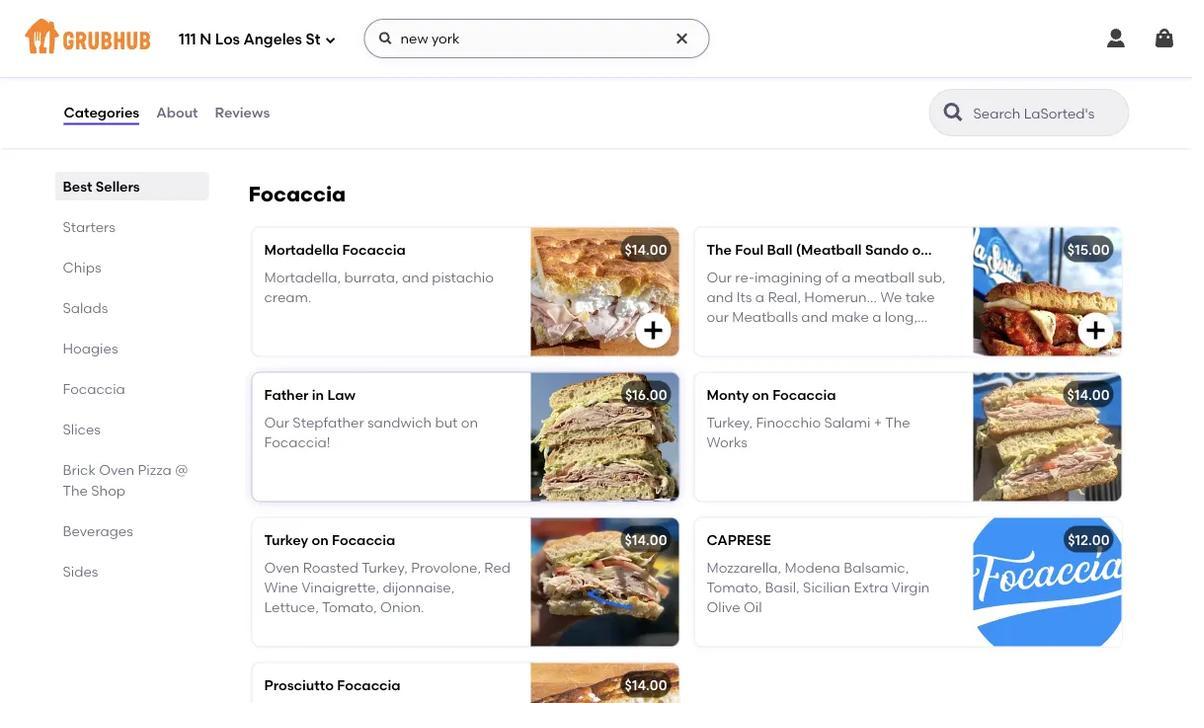 Task type: locate. For each thing, give the bounding box(es) containing it.
sellers
[[96, 178, 140, 195]]

0 horizontal spatial the
[[63, 482, 88, 499]]

categories
[[64, 104, 139, 121]]

tomato, inside mozzarella, modena balsamic, tomato, basil, sicilian extra virgin olive oil
[[707, 579, 762, 596]]

1 horizontal spatial turkey,
[[707, 414, 753, 431]]

0 vertical spatial turkey,
[[707, 414, 753, 431]]

tomato, down vinaigrette,
[[322, 599, 377, 616]]

dijonnaise,
[[383, 579, 455, 596]]

the right +
[[885, 414, 910, 431]]

olive left oil
[[707, 599, 741, 616]]

1 horizontal spatial mozzarella,
[[707, 559, 782, 576]]

on right but
[[461, 414, 478, 431]]

tomato, up oil
[[707, 579, 762, 596]]

1 horizontal spatial svg image
[[378, 31, 394, 46]]

pesto
[[264, 26, 302, 42], [264, 94, 301, 110]]

oven
[[99, 461, 134, 478], [264, 559, 300, 576]]

monty on focaccia image
[[974, 373, 1122, 501]]

sides tab
[[63, 561, 201, 582]]

2 horizontal spatial tomato,
[[707, 579, 762, 596]]

tomato, for mozzarella, modena balsamic, tomato, basil, sicilian extra virgin olive oil
[[707, 579, 762, 596]]

mozzarella, down caprese
[[707, 559, 782, 576]]

svg image
[[1104, 27, 1128, 50], [1153, 27, 1177, 50], [674, 31, 690, 46], [642, 318, 665, 342]]

modena
[[264, 74, 320, 90], [785, 559, 840, 576]]

0 horizontal spatial balsamic,
[[323, 74, 388, 90]]

0 vertical spatial modena
[[264, 74, 320, 90]]

search icon image
[[942, 101, 966, 124]]

mozzarella, down pesto caprese hoagie
[[303, 54, 378, 70]]

1 horizontal spatial tomato,
[[425, 54, 480, 70]]

0 vertical spatial tomato,
[[425, 54, 480, 70]]

monty
[[707, 386, 749, 403]]

brick oven pizza @ the shop
[[63, 461, 188, 499]]

0 vertical spatial $12.00
[[626, 26, 667, 42]]

2 vertical spatial the
[[63, 482, 88, 499]]

pesto caprese hoagie image
[[531, 12, 679, 141]]

$16.00
[[625, 386, 667, 403]]

father in law image
[[531, 373, 679, 501]]

&
[[293, 114, 304, 130]]

salads
[[63, 299, 108, 316]]

fresh mozzarella, sliced tomato, modena balsamic, house made pesto genovese, olive oil, maldon salt & pepper
[[264, 54, 491, 130]]

svg image up sliced
[[378, 31, 394, 46]]

svg image down $15.00
[[1084, 318, 1108, 342]]

turkey on focaccia
[[264, 531, 396, 548]]

sandwich
[[367, 414, 432, 431]]

pizza
[[138, 461, 172, 478]]

focaccia!
[[264, 434, 330, 451]]

oven up wine on the left of the page
[[264, 559, 300, 576]]

oil,
[[415, 94, 437, 110]]

1 vertical spatial modena
[[785, 559, 840, 576]]

in
[[312, 386, 324, 403]]

hoagies tab
[[63, 338, 201, 359]]

1 horizontal spatial olive
[[707, 599, 741, 616]]

$12.00
[[626, 26, 667, 42], [1068, 531, 1110, 548]]

modena down fresh
[[264, 74, 320, 90]]

0 vertical spatial mozzarella,
[[303, 54, 378, 70]]

pesto caprese hoagie
[[264, 26, 416, 42]]

the left foul
[[707, 241, 732, 258]]

onion.
[[380, 599, 424, 616]]

1 vertical spatial mozzarella,
[[707, 559, 782, 576]]

$15.00
[[1068, 241, 1110, 258]]

balsamic,
[[323, 74, 388, 90], [844, 559, 909, 576]]

prosciutto
[[264, 677, 334, 693]]

focaccia up mortadella at the top of page
[[248, 181, 346, 206]]

balsamic, up genovese, on the left top of page
[[323, 74, 388, 90]]

modena up 'sicilian'
[[785, 559, 840, 576]]

1 vertical spatial pesto
[[264, 94, 301, 110]]

finocchio
[[756, 414, 821, 431]]

$14.00
[[625, 241, 667, 258], [1067, 386, 1110, 403], [625, 531, 667, 548], [625, 677, 667, 693]]

lettuce,
[[264, 599, 319, 616]]

st
[[306, 31, 321, 49]]

turkey, up works
[[707, 414, 753, 431]]

father in law
[[264, 386, 356, 403]]

0 horizontal spatial modena
[[264, 74, 320, 90]]

$14.00 for mortadella, burrata, and pistachio cream.
[[625, 241, 667, 258]]

2 vertical spatial tomato,
[[322, 599, 377, 616]]

burrata,
[[344, 269, 399, 286]]

tomato, up the made
[[425, 54, 480, 70]]

pesto up fresh
[[264, 26, 302, 42]]

turkey, up 'dijonnaise,'
[[362, 559, 408, 576]]

0 horizontal spatial olive
[[378, 94, 412, 110]]

oven inside brick oven pizza @ the shop
[[99, 461, 134, 478]]

on
[[912, 241, 929, 258], [752, 386, 769, 403], [461, 414, 478, 431], [312, 531, 329, 548]]

1 vertical spatial oven
[[264, 559, 300, 576]]

0 horizontal spatial turkey,
[[362, 559, 408, 576]]

turkey,
[[707, 414, 753, 431], [362, 559, 408, 576]]

balsamic, up extra
[[844, 559, 909, 576]]

111 n los angeles st
[[179, 31, 321, 49]]

0 horizontal spatial tomato,
[[322, 599, 377, 616]]

pesto up salt
[[264, 94, 301, 110]]

turkey, finocchio salami + the works
[[707, 414, 910, 451]]

on right sando
[[912, 241, 929, 258]]

the
[[707, 241, 732, 258], [885, 414, 910, 431], [63, 482, 88, 499]]

focaccia down hoagies
[[63, 380, 125, 397]]

1 vertical spatial the
[[885, 414, 910, 431]]

0 horizontal spatial $12.00
[[626, 26, 667, 42]]

prosciutto focaccia
[[264, 677, 401, 693]]

categories button
[[63, 77, 140, 148]]

salt
[[264, 114, 290, 130]]

caprese image
[[974, 518, 1122, 646]]

fresh
[[264, 54, 300, 70]]

1 horizontal spatial balsamic,
[[844, 559, 909, 576]]

made
[[437, 74, 477, 90]]

balsamic, inside mozzarella, modena balsamic, tomato, basil, sicilian extra virgin olive oil
[[844, 559, 909, 576]]

turkey, inside turkey, finocchio salami + the works
[[707, 414, 753, 431]]

pesto inside fresh mozzarella, sliced tomato, modena balsamic, house made pesto genovese, olive oil, maldon salt & pepper
[[264, 94, 301, 110]]

caprese
[[306, 26, 363, 42]]

2 pesto from the top
[[264, 94, 301, 110]]

0 horizontal spatial oven
[[99, 461, 134, 478]]

1 horizontal spatial $12.00
[[1068, 531, 1110, 548]]

1 vertical spatial turkey,
[[362, 559, 408, 576]]

@
[[175, 461, 188, 478]]

0 vertical spatial balsamic,
[[323, 74, 388, 90]]

1 horizontal spatial the
[[707, 241, 732, 258]]

oven roasted turkey, provolone, red wine vinaigrette, dijonnaise, lettuce, tomato, onion.
[[264, 559, 511, 616]]

focaccia tab
[[63, 378, 201, 399]]

1 vertical spatial $12.00
[[1068, 531, 1110, 548]]

$14.00 for turkey, finocchio salami + the works
[[1067, 386, 1110, 403]]

focaccia
[[248, 181, 346, 206], [342, 241, 406, 258], [63, 380, 125, 397], [773, 386, 836, 403], [332, 531, 396, 548], [337, 677, 401, 693]]

the down brick
[[63, 482, 88, 499]]

oven up shop
[[99, 461, 134, 478]]

2 horizontal spatial the
[[885, 414, 910, 431]]

beverages tab
[[63, 521, 201, 541]]

the inside turkey, finocchio salami + the works
[[885, 414, 910, 431]]

olive
[[378, 94, 412, 110], [707, 599, 741, 616]]

0 vertical spatial pesto
[[264, 26, 302, 42]]

angeles
[[243, 31, 302, 49]]

1 horizontal spatial modena
[[785, 559, 840, 576]]

tomato, for fresh mozzarella, sliced tomato, modena balsamic, house made pesto genovese, olive oil, maldon salt & pepper
[[425, 54, 480, 70]]

0 horizontal spatial mozzarella,
[[303, 54, 378, 70]]

olive down house
[[378, 94, 412, 110]]

reviews
[[215, 104, 270, 121]]

the inside brick oven pizza @ the shop
[[63, 482, 88, 499]]

pepper
[[307, 114, 356, 130]]

on right monty
[[752, 386, 769, 403]]

svg image
[[378, 31, 394, 46], [324, 34, 336, 46], [1084, 318, 1108, 342]]

hoagies
[[63, 340, 118, 357]]

tomato,
[[425, 54, 480, 70], [707, 579, 762, 596], [322, 599, 377, 616]]

0 vertical spatial oven
[[99, 461, 134, 478]]

1 vertical spatial olive
[[707, 599, 741, 616]]

sliced
[[381, 54, 422, 70]]

1 vertical spatial tomato,
[[707, 579, 762, 596]]

0 vertical spatial the
[[707, 241, 732, 258]]

1 horizontal spatial oven
[[264, 559, 300, 576]]

1 vertical spatial balsamic,
[[844, 559, 909, 576]]

works
[[707, 434, 748, 451]]

our
[[264, 414, 289, 431]]

basil,
[[765, 579, 800, 596]]

svg image right the st at left top
[[324, 34, 336, 46]]

mortadella
[[264, 241, 339, 258]]

tomato, inside fresh mozzarella, sliced tomato, modena balsamic, house made pesto genovese, olive oil, maldon salt & pepper
[[425, 54, 480, 70]]

the for brick oven pizza @ the shop
[[63, 482, 88, 499]]

mozzarella, modena balsamic, tomato, basil, sicilian extra virgin olive oil
[[707, 559, 930, 616]]

sicilian
[[803, 579, 851, 596]]

starters tab
[[63, 216, 201, 237]]

0 vertical spatial olive
[[378, 94, 412, 110]]



Task type: vqa. For each thing, say whether or not it's contained in the screenshot.
"Star icon"
no



Task type: describe. For each thing, give the bounding box(es) containing it.
sides
[[63, 563, 98, 580]]

turkey, inside the oven roasted turkey, provolone, red wine vinaigrette, dijonnaise, lettuce, tomato, onion.
[[362, 559, 408, 576]]

prosciutto focaccia image
[[531, 663, 679, 703]]

house
[[392, 74, 434, 90]]

oven inside the oven roasted turkey, provolone, red wine vinaigrette, dijonnaise, lettuce, tomato, onion.
[[264, 559, 300, 576]]

tomato, inside the oven roasted turkey, provolone, red wine vinaigrette, dijonnaise, lettuce, tomato, onion.
[[322, 599, 377, 616]]

maldon
[[441, 94, 491, 110]]

law
[[327, 386, 356, 403]]

2 horizontal spatial svg image
[[1084, 318, 1108, 342]]

foul
[[735, 241, 764, 258]]

genovese,
[[305, 94, 375, 110]]

pistachio
[[432, 269, 494, 286]]

$12.00 for fresh mozzarella, sliced tomato, modena balsamic, house made pesto genovese, olive oil, maldon salt & pepper
[[626, 26, 667, 42]]

mortadella focaccia
[[264, 241, 406, 258]]

best
[[63, 178, 92, 195]]

Search for food, convenience, alcohol... search field
[[364, 19, 710, 58]]

red
[[484, 559, 511, 576]]

los
[[215, 31, 240, 49]]

roasted
[[303, 559, 359, 576]]

oil
[[744, 599, 762, 616]]

ball
[[767, 241, 793, 258]]

focaccia)
[[933, 241, 1001, 258]]

shop
[[91, 482, 126, 499]]

focaccia right 'prosciutto'
[[337, 677, 401, 693]]

salads tab
[[63, 297, 201, 318]]

vinaigrette,
[[301, 579, 379, 596]]

provolone,
[[411, 559, 481, 576]]

best sellers tab
[[63, 176, 201, 197]]

brick oven pizza @ the shop tab
[[63, 459, 201, 501]]

turkey on focaccia image
[[531, 518, 679, 646]]

(meatball
[[796, 241, 862, 258]]

mortadella,
[[264, 269, 341, 286]]

virgin
[[892, 579, 930, 596]]

starters
[[63, 218, 115, 235]]

our stepfather sandwich but on focaccia!
[[264, 414, 478, 451]]

sando
[[865, 241, 909, 258]]

Search LaSorted's search field
[[972, 104, 1123, 122]]

main navigation navigation
[[0, 0, 1192, 77]]

turkey
[[264, 531, 308, 548]]

the for turkey, finocchio salami + the works
[[885, 414, 910, 431]]

focaccia up roasted
[[332, 531, 396, 548]]

beverages
[[63, 523, 133, 539]]

cream.
[[264, 289, 312, 306]]

$12.00 for mozzarella, modena balsamic, tomato, basil, sicilian extra virgin olive oil
[[1068, 531, 1110, 548]]

hoagie
[[367, 26, 416, 42]]

mortadella, burrata, and pistachio cream.
[[264, 269, 494, 306]]

brick
[[63, 461, 96, 478]]

extra
[[854, 579, 888, 596]]

on up roasted
[[312, 531, 329, 548]]

the foul ball (meatball sando on focaccia) image
[[974, 228, 1122, 356]]

1 pesto from the top
[[264, 26, 302, 42]]

olive inside mozzarella, modena balsamic, tomato, basil, sicilian extra virgin olive oil
[[707, 599, 741, 616]]

+
[[874, 414, 882, 431]]

focaccia inside tab
[[63, 380, 125, 397]]

wine
[[264, 579, 298, 596]]

and
[[402, 269, 429, 286]]

slices
[[63, 421, 101, 438]]

111
[[179, 31, 196, 49]]

olive inside fresh mozzarella, sliced tomato, modena balsamic, house made pesto genovese, olive oil, maldon salt & pepper
[[378, 94, 412, 110]]

mozzarella, inside mozzarella, modena balsamic, tomato, basil, sicilian extra virgin olive oil
[[707, 559, 782, 576]]

focaccia up burrata, at the top
[[342, 241, 406, 258]]

focaccia up finocchio
[[773, 386, 836, 403]]

monty on focaccia
[[707, 386, 836, 403]]

on inside our stepfather sandwich but on focaccia!
[[461, 414, 478, 431]]

father
[[264, 386, 309, 403]]

best sellers
[[63, 178, 140, 195]]

caprese
[[707, 531, 771, 548]]

reviews button
[[214, 77, 271, 148]]

stepfather
[[293, 414, 364, 431]]

mozzarella, inside fresh mozzarella, sliced tomato, modena balsamic, house made pesto genovese, olive oil, maldon salt & pepper
[[303, 54, 378, 70]]

about
[[156, 104, 198, 121]]

chips
[[63, 259, 101, 276]]

the foul ball (meatball sando on focaccia)
[[707, 241, 1001, 258]]

0 horizontal spatial svg image
[[324, 34, 336, 46]]

modena inside fresh mozzarella, sliced tomato, modena balsamic, house made pesto genovese, olive oil, maldon salt & pepper
[[264, 74, 320, 90]]

chips tab
[[63, 257, 201, 278]]

$14.00 for oven roasted turkey, provolone, red wine vinaigrette, dijonnaise, lettuce, tomato, onion.
[[625, 531, 667, 548]]

mortadella focaccia image
[[531, 228, 679, 356]]

salami
[[824, 414, 871, 431]]

n
[[200, 31, 212, 49]]

slices tab
[[63, 419, 201, 440]]

balsamic, inside fresh mozzarella, sliced tomato, modena balsamic, house made pesto genovese, olive oil, maldon salt & pepper
[[323, 74, 388, 90]]

about button
[[155, 77, 199, 148]]

modena inside mozzarella, modena balsamic, tomato, basil, sicilian extra virgin olive oil
[[785, 559, 840, 576]]

but
[[435, 414, 458, 431]]



